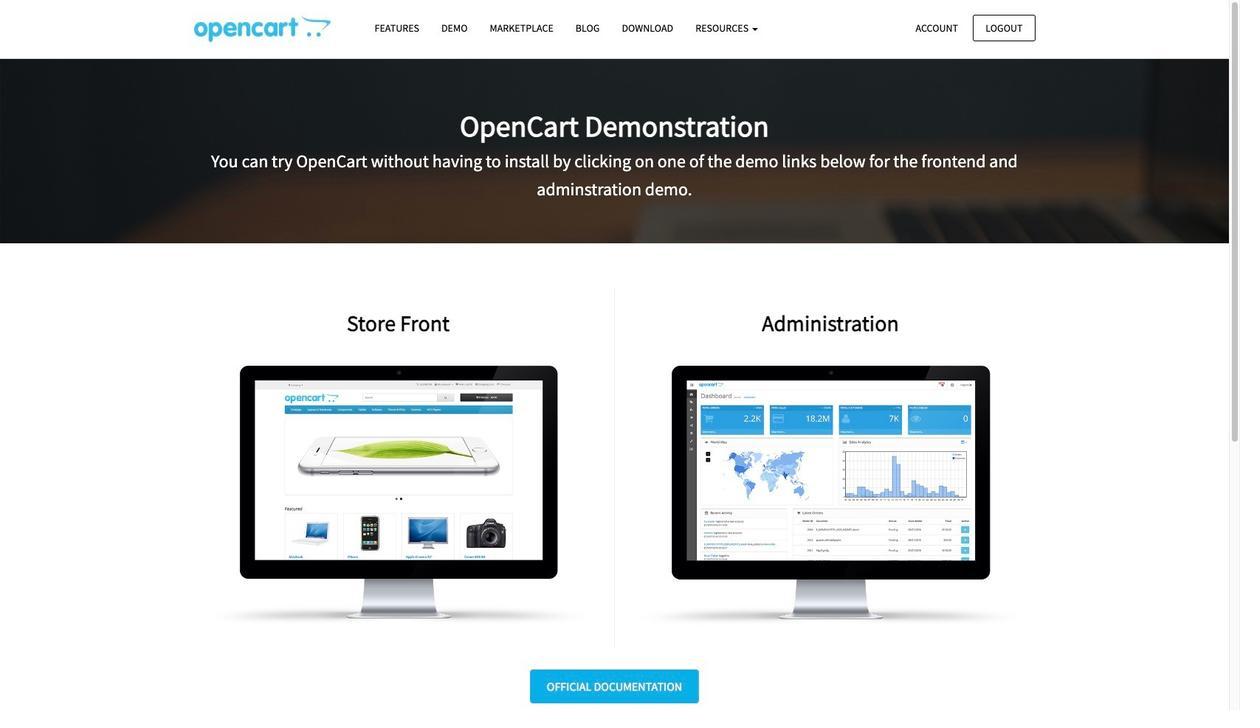 Task type: describe. For each thing, give the bounding box(es) containing it.
opencart - demo image
[[194, 16, 330, 42]]



Task type: vqa. For each thing, say whether or not it's contained in the screenshot.
"fw" image
no



